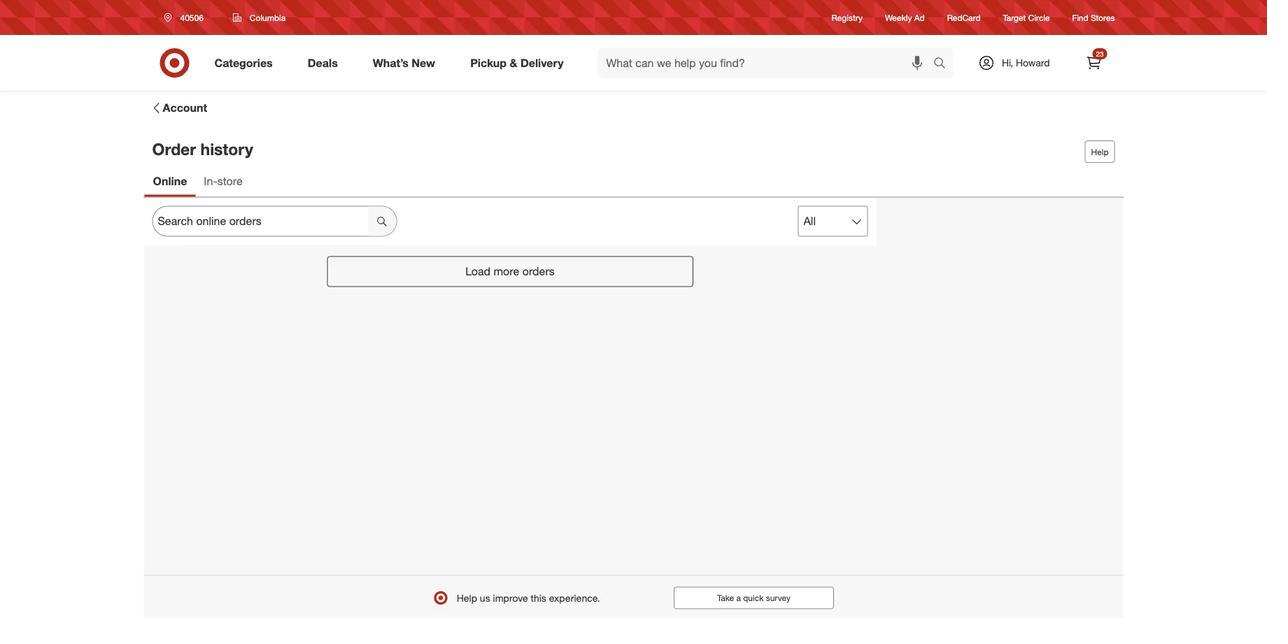 Task type: vqa. For each thing, say whether or not it's contained in the screenshot.
Empires
no



Task type: describe. For each thing, give the bounding box(es) containing it.
load more orders
[[465, 265, 555, 278]]

registry link
[[832, 11, 863, 23]]

experience.
[[549, 592, 600, 605]]

registry
[[832, 12, 863, 23]]

stores
[[1091, 12, 1115, 23]]

redcard
[[947, 12, 981, 23]]

40506
[[180, 12, 204, 23]]

quick
[[743, 593, 764, 604]]

orders
[[523, 265, 555, 278]]

find stores
[[1073, 12, 1115, 23]]

target circle
[[1003, 12, 1050, 23]]

pickup
[[470, 56, 507, 70]]

23
[[1096, 49, 1104, 58]]

online link
[[145, 168, 196, 197]]

search
[[927, 57, 961, 71]]

find
[[1073, 12, 1089, 23]]

weekly ad link
[[885, 11, 925, 23]]

circle
[[1028, 12, 1050, 23]]

pickup & delivery
[[470, 56, 564, 70]]

order
[[152, 139, 196, 159]]

in-store link
[[196, 168, 251, 197]]

help for help us improve this experience.
[[457, 592, 477, 605]]

categories
[[214, 56, 273, 70]]

what's
[[373, 56, 409, 70]]

weekly
[[885, 12, 912, 23]]

help for help
[[1091, 147, 1109, 157]]

howard
[[1016, 57, 1050, 69]]

weekly ad
[[885, 12, 925, 23]]

target
[[1003, 12, 1026, 23]]

categories link
[[203, 48, 290, 78]]

a
[[737, 593, 741, 604]]

survey
[[766, 593, 791, 604]]

load
[[465, 265, 491, 278]]

hi, howard
[[1002, 57, 1050, 69]]

ad
[[915, 12, 925, 23]]

in-store
[[204, 174, 243, 188]]

23 link
[[1079, 48, 1110, 78]]



Task type: locate. For each thing, give the bounding box(es) containing it.
search button
[[927, 48, 961, 81]]

target circle link
[[1003, 11, 1050, 23]]

find stores link
[[1073, 11, 1115, 23]]

1 vertical spatial help
[[457, 592, 477, 605]]

1 horizontal spatial help
[[1091, 147, 1109, 157]]

take
[[717, 593, 734, 604]]

None text field
[[152, 206, 397, 237]]

more
[[494, 265, 519, 278]]

deals
[[308, 56, 338, 70]]

&
[[510, 56, 517, 70]]

new
[[412, 56, 435, 70]]

0 horizontal spatial help
[[457, 592, 477, 605]]

store
[[217, 174, 243, 188]]

columbia button
[[224, 5, 295, 30]]

help button
[[1085, 141, 1115, 163]]

take a quick survey button
[[674, 587, 834, 610]]

what's new
[[373, 56, 435, 70]]

pickup & delivery link
[[458, 48, 581, 78]]

deals link
[[296, 48, 355, 78]]

us
[[480, 592, 490, 605]]

account
[[163, 101, 207, 115]]

0 vertical spatial help
[[1091, 147, 1109, 157]]

delivery
[[521, 56, 564, 70]]

this
[[531, 592, 546, 605]]

load more orders button
[[327, 256, 693, 287]]

columbia
[[250, 12, 286, 23]]

help us improve this experience.
[[457, 592, 600, 605]]

redcard link
[[947, 11, 981, 23]]

online
[[153, 174, 187, 188]]

account link
[[149, 99, 208, 117]]

order history
[[152, 139, 253, 159]]

40506 button
[[155, 5, 218, 30]]

help
[[1091, 147, 1109, 157], [457, 592, 477, 605]]

in-
[[204, 174, 217, 188]]

help inside button
[[1091, 147, 1109, 157]]

hi,
[[1002, 57, 1013, 69]]

take a quick survey
[[717, 593, 791, 604]]

What can we help you find? suggestions appear below search field
[[598, 48, 937, 78]]

what's new link
[[361, 48, 453, 78]]

improve
[[493, 592, 528, 605]]

history
[[201, 139, 253, 159]]



